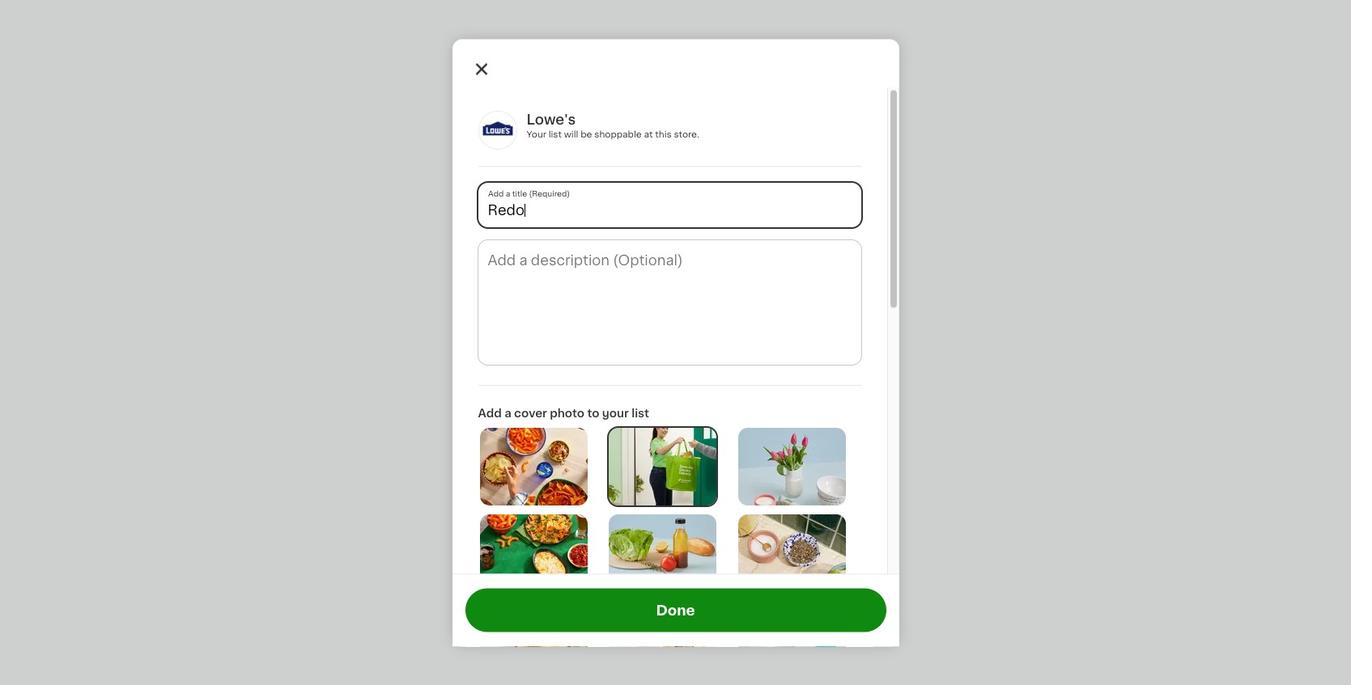 Task type: locate. For each thing, give the bounding box(es) containing it.
list inside lowe's your list will be shoppable at this store.
[[549, 130, 562, 138]]

a roll of paper towels, a person holding a spray bottle of blue cleaning solution, and a sponge. image
[[738, 601, 846, 679]]

1 vertical spatial list
[[632, 407, 649, 419]]

a table with people sitting around it with a bowl of potato chips, doritos, and cheetos. image
[[480, 427, 587, 505]]

at
[[644, 130, 653, 138]]

store.
[[674, 130, 699, 138]]

none text field inside list_add_items dialog
[[478, 240, 861, 364]]

cover
[[514, 407, 547, 419]]

1 horizontal spatial list
[[632, 407, 649, 419]]

a woman handing over a grocery bag to a customer through their front door. image
[[609, 427, 717, 505]]

lowe's your list will be shoppable at this store.
[[527, 113, 699, 138]]

a bulb of garlic, a bowl of salt, a bowl of pepper, a bowl of cut celery. image
[[738, 514, 846, 592]]

list right your
[[632, 407, 649, 419]]

list_add_items dialog
[[452, 39, 899, 686]]

0 horizontal spatial list
[[549, 130, 562, 138]]

list
[[549, 130, 562, 138], [632, 407, 649, 419]]

Add a title (Required) text field
[[478, 182, 861, 227]]

0 vertical spatial list
[[549, 130, 562, 138]]

list down lowe's
[[549, 130, 562, 138]]

add
[[478, 407, 502, 419]]

None text field
[[478, 240, 861, 364]]

an apple, a small pitcher of milk, a banana, and a carton of 6 eggs. image
[[609, 601, 717, 679]]



Task type: describe. For each thing, give the bounding box(es) containing it.
your
[[602, 407, 629, 419]]

a small white vase of pink tulips, a stack of 3 white bowls, and a rolled napkin. image
[[738, 427, 846, 505]]

shoppable
[[594, 130, 642, 138]]

bowl of nachos covered in cheese. image
[[480, 601, 587, 679]]

photo
[[550, 407, 585, 419]]

your
[[527, 130, 546, 138]]

will
[[564, 130, 578, 138]]

lowe's
[[527, 113, 576, 125]]

done
[[656, 604, 695, 617]]

this
[[655, 130, 672, 138]]

lowe's logo image
[[478, 110, 517, 149]]

be
[[581, 130, 592, 138]]

add a cover photo to your list
[[478, 407, 649, 419]]

a table wtih assorted snacks and drinks. image
[[480, 514, 587, 592]]

done button
[[465, 589, 886, 633]]

to
[[587, 407, 599, 419]]

a
[[505, 407, 511, 419]]

a head of lettuce, a half of a lemon, a bottle of sauce, a tomato, and a small baguette. image
[[609, 514, 717, 592]]



Task type: vqa. For each thing, say whether or not it's contained in the screenshot.
list to the top
yes



